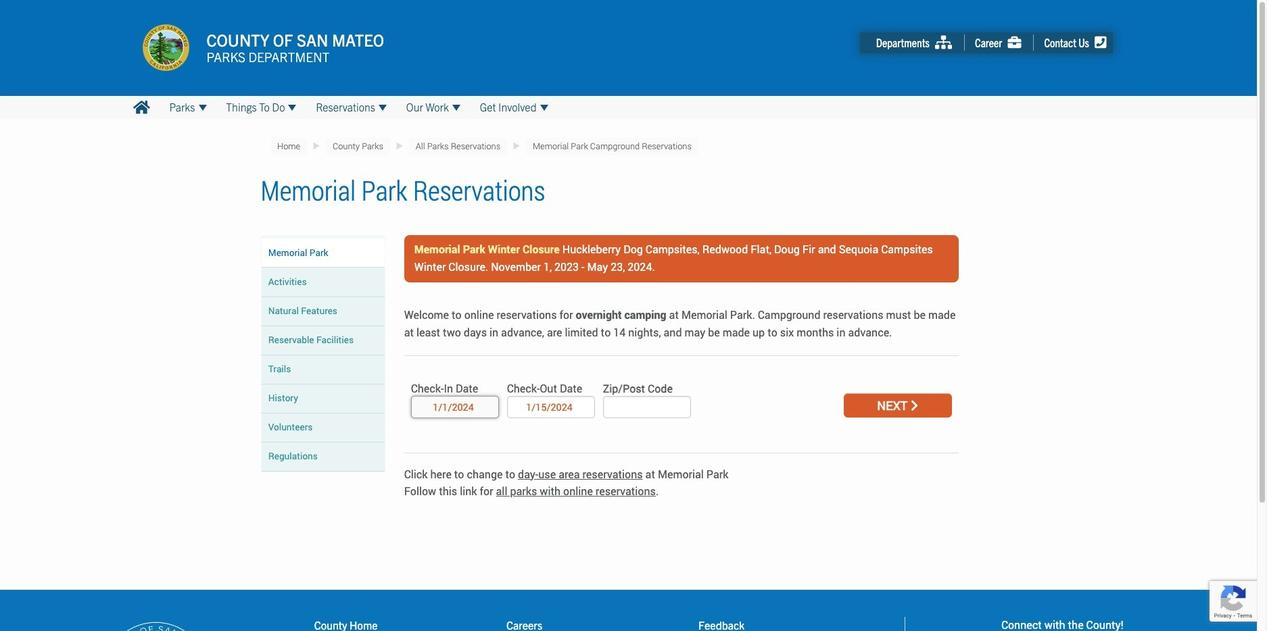Task type: describe. For each thing, give the bounding box(es) containing it.
home image
[[133, 100, 150, 115]]

briefcase image
[[1008, 36, 1022, 49]]



Task type: locate. For each thing, give the bounding box(es) containing it.
None text field
[[603, 402, 691, 425]]

sitemap image
[[936, 36, 952, 49]]

chevron right image
[[911, 405, 919, 417]]

phone square image
[[1095, 36, 1107, 49]]

None text field
[[411, 402, 499, 425], [507, 402, 595, 425], [411, 402, 499, 425], [507, 402, 595, 425]]



